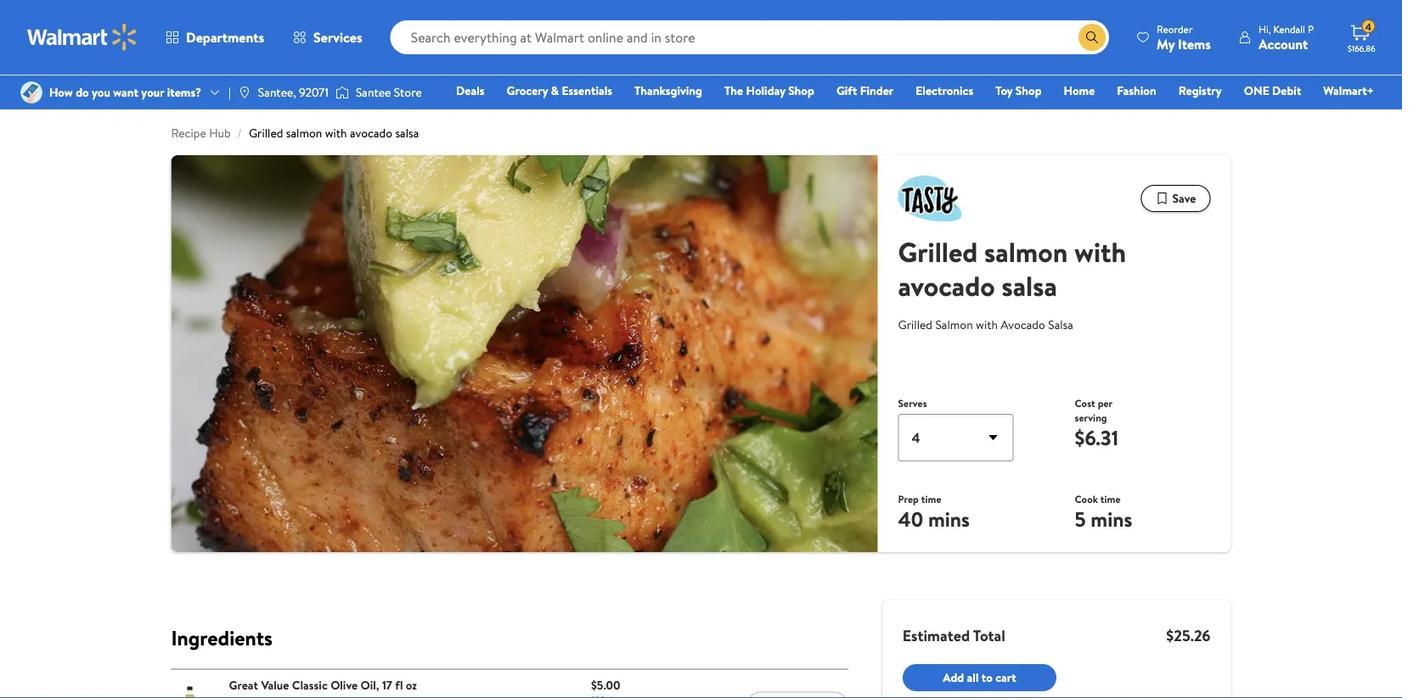 Task type: locate. For each thing, give the bounding box(es) containing it.
salsa
[[395, 125, 419, 141], [1002, 267, 1057, 305]]

time inside prep time 40 mins
[[921, 493, 941, 507]]

 image right the 92071
[[335, 84, 349, 101]]

grilled
[[249, 125, 283, 141], [898, 233, 978, 271], [898, 317, 933, 333]]

shop right toy
[[1016, 82, 1042, 99]]

|
[[228, 84, 231, 101]]

santee
[[356, 84, 391, 101]]

grocery & essentials link
[[499, 82, 620, 100]]

salmon up avocado at the right of page
[[984, 233, 1068, 271]]

olive
[[330, 677, 358, 694]]

0 horizontal spatial time
[[921, 493, 941, 507]]

one debit
[[1244, 82, 1301, 99]]

time inside cook time 5 mins
[[1100, 493, 1121, 507]]

with
[[325, 125, 347, 141], [1074, 233, 1126, 271], [976, 317, 998, 333]]

grilled right '/'
[[249, 125, 283, 141]]

mins for 5 mins
[[1091, 505, 1133, 534]]

salsa down "store"
[[395, 125, 419, 141]]

salmon down the 92071
[[286, 125, 322, 141]]

1 horizontal spatial avocado
[[898, 267, 995, 305]]

0 horizontal spatial with
[[325, 125, 347, 141]]

1 vertical spatial with
[[1074, 233, 1126, 271]]

save button
[[1141, 185, 1211, 212]]

2 horizontal spatial with
[[1074, 233, 1126, 271]]

grilled inside "grilled salmon with avocado salsa"
[[898, 233, 978, 271]]

grilled salmon with avocado salsa image
[[171, 155, 878, 553]]

hub
[[209, 125, 231, 141]]

mins inside cook time 5 mins
[[1091, 505, 1133, 534]]

electronics
[[916, 82, 973, 99]]

mins right 5
[[1091, 505, 1133, 534]]

2 vertical spatial with
[[976, 317, 998, 333]]

grocery
[[507, 82, 548, 99]]

services
[[313, 28, 362, 47]]

walmart+ link
[[1316, 82, 1382, 100]]

classic
[[292, 677, 328, 694]]

grilled salmon with avocado salsa
[[898, 317, 1073, 333]]

0 horizontal spatial avocado
[[350, 125, 392, 141]]

4
[[1365, 19, 1372, 34]]

time right cook
[[1100, 493, 1121, 507]]

total
[[973, 626, 1005, 647]]

cost
[[1075, 397, 1095, 411]]

1 horizontal spatial with
[[976, 317, 998, 333]]

0 horizontal spatial salsa
[[395, 125, 419, 141]]

0 vertical spatial salmon
[[286, 125, 322, 141]]

the
[[724, 82, 743, 99]]

time right prep
[[921, 493, 941, 507]]

prep time 40 mins
[[898, 493, 970, 534]]

1 time from the left
[[921, 493, 941, 507]]

2 shop from the left
[[1016, 82, 1042, 99]]

add all to cart button
[[903, 665, 1057, 692]]

deals link
[[449, 82, 492, 100]]

all
[[967, 670, 979, 687]]

 image for santee, 92071
[[238, 86, 251, 99]]

5
[[1075, 505, 1086, 534]]

add
[[943, 670, 964, 687]]

salmon inside "grilled salmon with avocado salsa"
[[984, 233, 1068, 271]]

serving
[[1075, 411, 1107, 426]]

with for grilled salmon with avocado salsa
[[976, 317, 998, 333]]

avocado
[[350, 125, 392, 141], [898, 267, 995, 305]]

0 horizontal spatial  image
[[238, 86, 251, 99]]

gift finder
[[836, 82, 894, 99]]

grilled for grilled salmon with avocado salsa
[[898, 317, 933, 333]]

santee, 92071
[[258, 84, 329, 101]]

$6.31
[[1075, 424, 1119, 452]]

1 horizontal spatial mins
[[1091, 505, 1133, 534]]

salsa inside "grilled salmon with avocado salsa"
[[1002, 267, 1057, 305]]

0 horizontal spatial salmon
[[286, 125, 322, 141]]

1 vertical spatial salsa
[[1002, 267, 1057, 305]]

recipe hub link
[[171, 125, 231, 141]]

shop right holiday
[[788, 82, 814, 99]]

great value classic olive oil, 17 fl oz image
[[171, 687, 209, 699]]

save
[[1172, 190, 1196, 207]]

grilled down logo
[[898, 233, 978, 271]]

avocado inside "grilled salmon with avocado salsa"
[[898, 267, 995, 305]]

deals
[[456, 82, 485, 99]]

mins inside prep time 40 mins
[[928, 505, 970, 534]]

$166.86
[[1348, 42, 1375, 54]]

1 horizontal spatial  image
[[335, 84, 349, 101]]

1 horizontal spatial salmon
[[984, 233, 1068, 271]]

shop
[[788, 82, 814, 99], [1016, 82, 1042, 99]]

great value classic olive oil, 17 fl oz
[[229, 677, 417, 694]]

oz
[[406, 677, 417, 694]]

avocado up salmon
[[898, 267, 995, 305]]

great value classic olive oil, 17 fl oz link
[[229, 677, 417, 694]]

toy shop
[[996, 82, 1042, 99]]

fl
[[395, 677, 403, 694]]

40
[[898, 505, 923, 534]]

debit
[[1272, 82, 1301, 99]]

grilled left salmon
[[898, 317, 933, 333]]

1 vertical spatial grilled
[[898, 233, 978, 271]]

1 mins from the left
[[928, 505, 970, 534]]

essentials
[[562, 82, 612, 99]]

serves
[[898, 397, 927, 411]]

estimated total
[[903, 626, 1005, 647]]

 image
[[20, 82, 42, 104]]

salsa
[[1048, 317, 1073, 333]]

value
[[261, 677, 289, 694]]

$25.26
[[1166, 626, 1211, 647]]

the holiday shop
[[724, 82, 814, 99]]

account
[[1259, 34, 1308, 53]]

2 time from the left
[[1100, 493, 1121, 507]]

1 horizontal spatial time
[[1100, 493, 1121, 507]]

mins right 40
[[928, 505, 970, 534]]

0 horizontal spatial shop
[[788, 82, 814, 99]]

 image for santee store
[[335, 84, 349, 101]]

how
[[49, 84, 73, 101]]

with inside "grilled salmon with avocado salsa"
[[1074, 233, 1126, 271]]

Search search field
[[390, 20, 1109, 54]]

to
[[982, 670, 993, 687]]

recipe hub / grilled salmon with avocado salsa
[[171, 125, 419, 141]]

1 horizontal spatial salsa
[[1002, 267, 1057, 305]]

cost per serving $6.31
[[1075, 397, 1119, 452]]

 image
[[335, 84, 349, 101], [238, 86, 251, 99]]

salsa up avocado at the right of page
[[1002, 267, 1057, 305]]

estimated
[[903, 626, 970, 647]]

time
[[921, 493, 941, 507], [1100, 493, 1121, 507]]

0 horizontal spatial mins
[[928, 505, 970, 534]]

0 vertical spatial grilled
[[249, 125, 283, 141]]

1 horizontal spatial shop
[[1016, 82, 1042, 99]]

toy
[[996, 82, 1013, 99]]

reorder
[[1157, 22, 1193, 36]]

1 vertical spatial salmon
[[984, 233, 1068, 271]]

avocado down santee
[[350, 125, 392, 141]]

1 vertical spatial avocado
[[898, 267, 995, 305]]

2 vertical spatial grilled
[[898, 317, 933, 333]]

prep
[[898, 493, 919, 507]]

2 mins from the left
[[1091, 505, 1133, 534]]

ingredients
[[171, 624, 273, 653]]

 image right |
[[238, 86, 251, 99]]

santee,
[[258, 84, 296, 101]]



Task type: describe. For each thing, give the bounding box(es) containing it.
recipe
[[171, 125, 206, 141]]

registry link
[[1171, 82, 1230, 100]]

electronics link
[[908, 82, 981, 100]]

cook time 5 mins
[[1075, 493, 1133, 534]]

departments
[[186, 28, 264, 47]]

hi,
[[1259, 22, 1271, 36]]

how do you want your items?
[[49, 84, 201, 101]]

one
[[1244, 82, 1270, 99]]

0 vertical spatial avocado
[[350, 125, 392, 141]]

the holiday shop link
[[717, 82, 822, 100]]

do
[[76, 84, 89, 101]]

mins for 40 mins
[[928, 505, 970, 534]]

store
[[394, 84, 422, 101]]

$5.00
[[591, 677, 620, 694]]

finder
[[860, 82, 894, 99]]

search icon image
[[1085, 31, 1099, 44]]

gift finder link
[[829, 82, 901, 100]]

cart
[[996, 670, 1016, 687]]

0 vertical spatial with
[[325, 125, 347, 141]]

registry
[[1179, 82, 1222, 99]]

you
[[92, 84, 110, 101]]

great
[[229, 677, 258, 694]]

92071
[[299, 84, 329, 101]]

santee store
[[356, 84, 422, 101]]

home
[[1064, 82, 1095, 99]]

walmart+
[[1324, 82, 1374, 99]]

cook
[[1075, 493, 1098, 507]]

0 vertical spatial salsa
[[395, 125, 419, 141]]

1 shop from the left
[[788, 82, 814, 99]]

/
[[237, 125, 242, 141]]

items
[[1178, 34, 1211, 53]]

logo image
[[898, 176, 962, 222]]

walmart image
[[27, 24, 138, 51]]

saved image
[[1155, 192, 1169, 205]]

holiday
[[746, 82, 785, 99]]

thanksgiving
[[634, 82, 702, 99]]

grilled for grilled salmon with avocado salsa
[[898, 233, 978, 271]]

hi, kendall p account
[[1259, 22, 1314, 53]]

Walmart Site-Wide search field
[[390, 20, 1109, 54]]

services button
[[279, 17, 377, 58]]

time for 40
[[921, 493, 941, 507]]

grilled salmon with avocado salsa
[[898, 233, 1126, 305]]

17
[[382, 677, 392, 694]]

time for 5
[[1100, 493, 1121, 507]]

&
[[551, 82, 559, 99]]

reorder my items
[[1157, 22, 1211, 53]]

grocery & essentials
[[507, 82, 612, 99]]

avocado
[[1001, 317, 1045, 333]]

per
[[1098, 397, 1113, 411]]

p
[[1308, 22, 1314, 36]]

items?
[[167, 84, 201, 101]]

add all to cart
[[943, 670, 1016, 687]]

home link
[[1056, 82, 1103, 100]]

with for grilled salmon with avocado salsa
[[1074, 233, 1126, 271]]

my
[[1157, 34, 1175, 53]]

want
[[113, 84, 138, 101]]

fashion link
[[1109, 82, 1164, 100]]

toy shop link
[[988, 82, 1049, 100]]

thanksgiving link
[[627, 82, 710, 100]]

fashion
[[1117, 82, 1157, 99]]

your
[[141, 84, 164, 101]]

departments button
[[151, 17, 279, 58]]

kendall
[[1273, 22, 1305, 36]]

oil,
[[361, 677, 379, 694]]

salmon
[[935, 317, 973, 333]]



Task type: vqa. For each thing, say whether or not it's contained in the screenshot.
Pet related to Insurance
no



